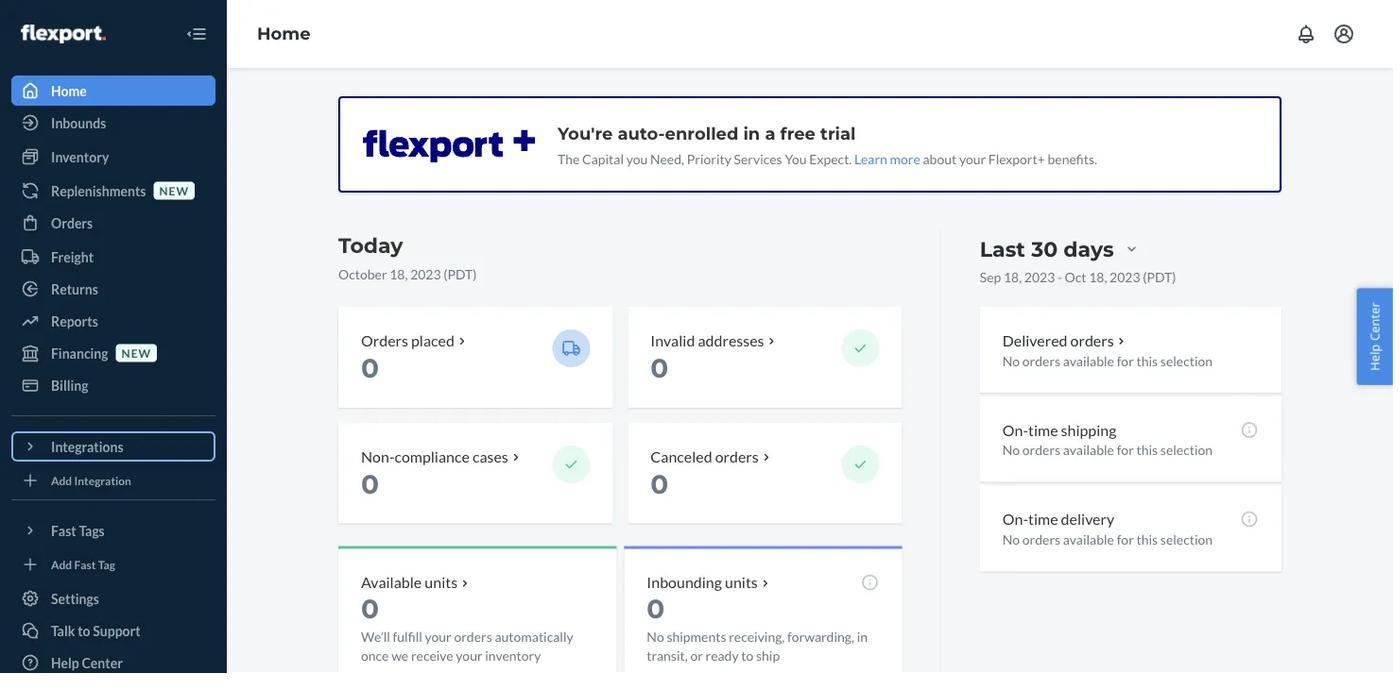 Task type: vqa. For each thing, say whether or not it's contained in the screenshot.
the On- to the bottom
yes



Task type: locate. For each thing, give the bounding box(es) containing it.
trial
[[820, 123, 856, 144]]

0 horizontal spatial center
[[82, 655, 123, 671]]

tag
[[98, 558, 115, 572]]

receive
[[411, 648, 453, 664]]

0 horizontal spatial 18,
[[390, 266, 408, 282]]

1 horizontal spatial home
[[257, 23, 311, 44]]

0 horizontal spatial )
[[473, 266, 477, 282]]

0 inside 0 we'll fulfill your orders automatically once we receive your inventory
[[361, 593, 379, 625]]

1 vertical spatial help center
[[51, 655, 123, 671]]

available for shipping
[[1063, 442, 1114, 459]]

0 vertical spatial help center
[[1366, 303, 1383, 371]]

billing link
[[11, 370, 215, 401]]

1 units from the left
[[425, 574, 458, 592]]

1 vertical spatial on-
[[1002, 511, 1028, 529]]

1 add from the top
[[51, 474, 72, 488]]

0 horizontal spatial units
[[425, 574, 458, 592]]

time left delivery
[[1028, 511, 1058, 529]]

shipping
[[1061, 421, 1117, 439]]

october
[[338, 266, 387, 282]]

orders right "delivered"
[[1070, 331, 1114, 350]]

settings link
[[11, 584, 215, 614]]

(
[[444, 266, 448, 282], [1143, 269, 1147, 285]]

0 vertical spatial in
[[743, 123, 760, 144]]

pdt
[[448, 266, 473, 282], [1147, 269, 1172, 285]]

2023
[[410, 266, 441, 282], [1024, 269, 1055, 285], [1110, 269, 1140, 285]]

orders link
[[11, 208, 215, 238]]

18, right the sep
[[1004, 269, 1022, 285]]

0 down non-
[[361, 468, 379, 501]]

0 horizontal spatial (
[[444, 266, 448, 282]]

for for on-time delivery
[[1117, 532, 1134, 548]]

to left ship
[[741, 648, 754, 664]]

1 horizontal spatial center
[[1366, 303, 1383, 341]]

0 horizontal spatial new
[[122, 346, 151, 360]]

selection for on-time shipping
[[1160, 442, 1213, 459]]

units for available units
[[425, 574, 458, 592]]

2 vertical spatial your
[[456, 648, 483, 664]]

no up "transit,"
[[647, 629, 664, 646]]

available down shipping
[[1063, 442, 1114, 459]]

no orders available for this selection
[[1002, 353, 1213, 369], [1002, 442, 1213, 459], [1002, 532, 1213, 548]]

0 vertical spatial selection
[[1160, 353, 1213, 369]]

orders for orders
[[51, 215, 93, 231]]

open account menu image
[[1333, 23, 1355, 45]]

no inside 0 no shipments receiving, forwarding, in transit, or ready to ship
[[647, 629, 664, 646]]

available
[[1063, 353, 1114, 369], [1063, 442, 1114, 459], [1063, 532, 1114, 548]]

add left 'integration'
[[51, 474, 72, 488]]

2 available from the top
[[1063, 442, 1114, 459]]

1 vertical spatial orders
[[361, 331, 408, 350]]

18, right october in the top left of the page
[[390, 266, 408, 282]]

0 horizontal spatial in
[[743, 123, 760, 144]]

fast tags button
[[11, 516, 215, 546]]

2 vertical spatial no orders available for this selection
[[1002, 532, 1213, 548]]

your up receive
[[425, 629, 451, 646]]

no
[[1002, 353, 1020, 369], [1002, 442, 1020, 459], [1002, 532, 1020, 548], [647, 629, 664, 646]]

0 up 'we'll'
[[361, 593, 379, 625]]

your right about
[[959, 151, 986, 167]]

1 vertical spatial new
[[122, 346, 151, 360]]

reports link
[[11, 306, 215, 336]]

learn more link
[[854, 151, 920, 167]]

time for delivery
[[1028, 511, 1058, 529]]

units
[[425, 574, 458, 592], [725, 574, 758, 592]]

inbounds link
[[11, 108, 215, 138]]

0 vertical spatial this
[[1136, 353, 1158, 369]]

2023 right october in the top left of the page
[[410, 266, 441, 282]]

sep
[[980, 269, 1001, 285]]

2 time from the top
[[1028, 511, 1058, 529]]

1 vertical spatial time
[[1028, 511, 1058, 529]]

time left shipping
[[1028, 421, 1058, 439]]

1 vertical spatial home
[[51, 83, 87, 99]]

for
[[1117, 353, 1134, 369], [1117, 442, 1134, 459], [1117, 532, 1134, 548]]

0 vertical spatial your
[[959, 151, 986, 167]]

orders
[[51, 215, 93, 231], [361, 331, 408, 350]]

1 vertical spatial to
[[741, 648, 754, 664]]

sep 18, 2023 - oct 18, 2023 ( pdt )
[[980, 269, 1176, 285]]

selection
[[1160, 353, 1213, 369], [1160, 442, 1213, 459], [1160, 532, 1213, 548]]

1 horizontal spatial to
[[741, 648, 754, 664]]

1 vertical spatial no orders available for this selection
[[1002, 442, 1213, 459]]

3 available from the top
[[1063, 532, 1114, 548]]

time
[[1028, 421, 1058, 439], [1028, 511, 1058, 529]]

talk to support button
[[11, 616, 215, 646]]

1 vertical spatial this
[[1136, 442, 1158, 459]]

2023 down days
[[1110, 269, 1140, 285]]

0 vertical spatial for
[[1117, 353, 1134, 369]]

1 vertical spatial in
[[857, 629, 868, 646]]

0 we'll fulfill your orders automatically once we receive your inventory
[[361, 593, 573, 664]]

this for shipping
[[1136, 442, 1158, 459]]

orders
[[1070, 331, 1114, 350], [1022, 353, 1060, 369], [1022, 442, 1060, 459], [715, 447, 759, 466], [1022, 532, 1060, 548], [454, 629, 492, 646]]

add
[[51, 474, 72, 488], [51, 558, 72, 572]]

fast inside dropdown button
[[51, 523, 76, 539]]

0 horizontal spatial pdt
[[448, 266, 473, 282]]

fast left the tag
[[74, 558, 96, 572]]

orders right canceled
[[715, 447, 759, 466]]

1 vertical spatial add
[[51, 558, 72, 572]]

1 horizontal spatial new
[[159, 184, 189, 197]]

home link up inbounds link
[[11, 76, 215, 106]]

2 horizontal spatial your
[[959, 151, 986, 167]]

freight
[[51, 249, 94, 265]]

center
[[1366, 303, 1383, 341], [82, 655, 123, 671]]

3 for from the top
[[1117, 532, 1134, 548]]

on- left delivery
[[1002, 511, 1028, 529]]

1 on- from the top
[[1002, 421, 1028, 439]]

1 horizontal spatial orders
[[361, 331, 408, 350]]

2023 left -
[[1024, 269, 1055, 285]]

on- left shipping
[[1002, 421, 1028, 439]]

cases
[[472, 447, 508, 466]]

fast left tags
[[51, 523, 76, 539]]

1 horizontal spatial units
[[725, 574, 758, 592]]

3 this from the top
[[1136, 532, 1158, 548]]

0 down orders placed
[[361, 352, 379, 385]]

2 selection from the top
[[1160, 442, 1213, 459]]

0 down inbounding
[[647, 593, 665, 625]]

2 vertical spatial this
[[1136, 532, 1158, 548]]

in right forwarding,
[[857, 629, 868, 646]]

canceled
[[651, 447, 712, 466]]

1 for from the top
[[1117, 353, 1134, 369]]

1 vertical spatial fast
[[74, 558, 96, 572]]

2 vertical spatial selection
[[1160, 532, 1213, 548]]

1 horizontal spatial your
[[456, 648, 483, 664]]

delivered orders
[[1002, 331, 1114, 350]]

more
[[890, 151, 920, 167]]

1 time from the top
[[1028, 421, 1058, 439]]

expect.
[[809, 151, 852, 167]]

1 vertical spatial center
[[82, 655, 123, 671]]

add for add fast tag
[[51, 558, 72, 572]]

close navigation image
[[185, 23, 208, 45]]

1 available from the top
[[1063, 353, 1114, 369]]

orders left placed
[[361, 331, 408, 350]]

in
[[743, 123, 760, 144], [857, 629, 868, 646]]

18,
[[390, 266, 408, 282], [1004, 269, 1022, 285], [1089, 269, 1107, 285]]

free
[[780, 123, 816, 144]]

to
[[78, 623, 90, 639], [741, 648, 754, 664]]

no orders available for this selection down shipping
[[1002, 442, 1213, 459]]

2 this from the top
[[1136, 442, 1158, 459]]

1 vertical spatial your
[[425, 629, 451, 646]]

invalid
[[651, 331, 695, 350]]

flexport+
[[988, 151, 1045, 167]]

no orders available for this selection down delivered orders button
[[1002, 353, 1213, 369]]

on-
[[1002, 421, 1028, 439], [1002, 511, 1028, 529]]

help center button
[[1357, 288, 1393, 385]]

to right 'talk' at the bottom
[[78, 623, 90, 639]]

0 vertical spatial help
[[1366, 345, 1383, 371]]

home link
[[257, 23, 311, 44], [11, 76, 215, 106]]

today october 18, 2023 ( pdt )
[[338, 233, 477, 282]]

we'll
[[361, 629, 390, 646]]

0 vertical spatial fast
[[51, 523, 76, 539]]

to inside button
[[78, 623, 90, 639]]

( right oct
[[1143, 269, 1147, 285]]

canceled orders
[[651, 447, 759, 466]]

1 horizontal spatial in
[[857, 629, 868, 646]]

services
[[734, 151, 782, 167]]

0 vertical spatial no orders available for this selection
[[1002, 353, 1213, 369]]

18, right oct
[[1089, 269, 1107, 285]]

inbounds
[[51, 115, 106, 131]]

new up orders link
[[159, 184, 189, 197]]

0 vertical spatial home link
[[257, 23, 311, 44]]

( up placed
[[444, 266, 448, 282]]

1 horizontal spatial help
[[1366, 345, 1383, 371]]

new down reports link
[[122, 346, 151, 360]]

delivered
[[1002, 331, 1067, 350]]

integrations button
[[11, 432, 215, 462]]

units right available
[[425, 574, 458, 592]]

auto-
[[618, 123, 665, 144]]

pdt right oct
[[1147, 269, 1172, 285]]

pdt inside the today october 18, 2023 ( pdt )
[[448, 266, 473, 282]]

0 vertical spatial time
[[1028, 421, 1058, 439]]

help
[[1366, 345, 1383, 371], [51, 655, 79, 671]]

0 horizontal spatial help center
[[51, 655, 123, 671]]

open notifications image
[[1295, 23, 1317, 45]]

add fast tag link
[[11, 554, 215, 577]]

2 for from the top
[[1117, 442, 1134, 459]]

0 horizontal spatial orders
[[51, 215, 93, 231]]

0 no shipments receiving, forwarding, in transit, or ready to ship
[[647, 593, 868, 664]]

0 horizontal spatial home link
[[11, 76, 215, 106]]

1 selection from the top
[[1160, 353, 1213, 369]]

2 add from the top
[[51, 558, 72, 572]]

0 vertical spatial center
[[1366, 303, 1383, 341]]

0 horizontal spatial to
[[78, 623, 90, 639]]

on- for on-time delivery
[[1002, 511, 1028, 529]]

0 horizontal spatial your
[[425, 629, 451, 646]]

1 horizontal spatial (
[[1143, 269, 1147, 285]]

available down delivery
[[1063, 532, 1114, 548]]

add integration
[[51, 474, 131, 488]]

0 down canceled
[[651, 468, 669, 501]]

0 vertical spatial to
[[78, 623, 90, 639]]

2 units from the left
[[725, 574, 758, 592]]

3 no orders available for this selection from the top
[[1002, 532, 1213, 548]]

your
[[959, 151, 986, 167], [425, 629, 451, 646], [456, 648, 483, 664]]

1 horizontal spatial home link
[[257, 23, 311, 44]]

0 vertical spatial on-
[[1002, 421, 1028, 439]]

pdt up placed
[[448, 266, 473, 282]]

1 vertical spatial available
[[1063, 442, 1114, 459]]

1 vertical spatial selection
[[1160, 442, 1213, 459]]

available for delivery
[[1063, 532, 1114, 548]]

this
[[1136, 353, 1158, 369], [1136, 442, 1158, 459], [1136, 532, 1158, 548]]

days
[[1064, 237, 1114, 262]]

once
[[361, 648, 389, 664]]

orders down on-time delivery at the bottom
[[1022, 532, 1060, 548]]

0 vertical spatial orders
[[51, 215, 93, 231]]

0 vertical spatial add
[[51, 474, 72, 488]]

capital
[[582, 151, 624, 167]]

1 horizontal spatial help center
[[1366, 303, 1383, 371]]

0 horizontal spatial 2023
[[410, 266, 441, 282]]

in left a
[[743, 123, 760, 144]]

0 vertical spatial new
[[159, 184, 189, 197]]

3 selection from the top
[[1160, 532, 1213, 548]]

orders up freight
[[51, 215, 93, 231]]

available
[[361, 574, 422, 592]]

orders up inventory
[[454, 629, 492, 646]]

home up inbounds
[[51, 83, 87, 99]]

2 vertical spatial available
[[1063, 532, 1114, 548]]

help center link
[[11, 648, 215, 674]]

help center inside help center link
[[51, 655, 123, 671]]

0 for canceled
[[651, 468, 669, 501]]

0 down invalid
[[651, 352, 669, 385]]

0 horizontal spatial help
[[51, 655, 79, 671]]

2 horizontal spatial 18,
[[1089, 269, 1107, 285]]

home link right close navigation image
[[257, 23, 311, 44]]

available down delivered orders button
[[1063, 353, 1114, 369]]

1 this from the top
[[1136, 353, 1158, 369]]

2 vertical spatial for
[[1117, 532, 1134, 548]]

selection for on-time delivery
[[1160, 532, 1213, 548]]

units up 0 no shipments receiving, forwarding, in transit, or ready to ship
[[725, 574, 758, 592]]

1 vertical spatial home link
[[11, 76, 215, 106]]

integration
[[74, 474, 131, 488]]

1 vertical spatial for
[[1117, 442, 1134, 459]]

your right receive
[[456, 648, 483, 664]]

fast tags
[[51, 523, 105, 539]]

help center
[[1366, 303, 1383, 371], [51, 655, 123, 671]]

home
[[257, 23, 311, 44], [51, 83, 87, 99]]

0 vertical spatial available
[[1063, 353, 1114, 369]]

add up settings
[[51, 558, 72, 572]]

2 no orders available for this selection from the top
[[1002, 442, 1213, 459]]

new for financing
[[122, 346, 151, 360]]

talk to support
[[51, 623, 140, 639]]

no orders available for this selection down delivery
[[1002, 532, 1213, 548]]

1 vertical spatial help
[[51, 655, 79, 671]]

home right close navigation image
[[257, 23, 311, 44]]

2 on- from the top
[[1002, 511, 1028, 529]]

units for inbounding units
[[725, 574, 758, 592]]



Task type: describe. For each thing, give the bounding box(es) containing it.
30
[[1031, 237, 1058, 262]]

inventory
[[51, 149, 109, 165]]

delivered orders button
[[1002, 330, 1129, 351]]

today
[[338, 233, 403, 258]]

you
[[785, 151, 807, 167]]

no down on-time delivery at the bottom
[[1002, 532, 1020, 548]]

addresses
[[698, 331, 764, 350]]

a
[[765, 123, 775, 144]]

settings
[[51, 591, 99, 607]]

1 horizontal spatial 2023
[[1024, 269, 1055, 285]]

tags
[[79, 523, 105, 539]]

invalid addresses
[[651, 331, 764, 350]]

you're
[[558, 123, 613, 144]]

0 for invalid
[[651, 352, 669, 385]]

2 horizontal spatial 2023
[[1110, 269, 1140, 285]]

non-
[[361, 447, 395, 466]]

0 vertical spatial home
[[257, 23, 311, 44]]

financing
[[51, 345, 108, 361]]

18, inside the today october 18, 2023 ( pdt )
[[390, 266, 408, 282]]

no down the on-time shipping
[[1002, 442, 1020, 459]]

center inside button
[[1366, 303, 1383, 341]]

oct
[[1065, 269, 1086, 285]]

talk
[[51, 623, 75, 639]]

orders down the on-time shipping
[[1022, 442, 1060, 459]]

delivery
[[1061, 511, 1114, 529]]

ship
[[756, 648, 780, 664]]

0 for non-
[[361, 468, 379, 501]]

help inside button
[[1366, 345, 1383, 371]]

integrations
[[51, 439, 123, 455]]

inbounding
[[647, 574, 722, 592]]

orders placed
[[361, 331, 454, 350]]

this for delivery
[[1136, 532, 1158, 548]]

orders inside button
[[1070, 331, 1114, 350]]

you
[[626, 151, 648, 167]]

on-time shipping
[[1002, 421, 1117, 439]]

inventory link
[[11, 142, 215, 172]]

in inside you're auto-enrolled in a free trial the capital you need, priority services you expect. learn more about your flexport+ benefits.
[[743, 123, 760, 144]]

0 inside 0 no shipments receiving, forwarding, in transit, or ready to ship
[[647, 593, 665, 625]]

forwarding,
[[787, 629, 854, 646]]

orders inside 0 we'll fulfill your orders automatically once we receive your inventory
[[454, 629, 492, 646]]

or
[[690, 648, 703, 664]]

add fast tag
[[51, 558, 115, 572]]

orders for orders placed
[[361, 331, 408, 350]]

1 no orders available for this selection from the top
[[1002, 353, 1213, 369]]

transit,
[[647, 648, 688, 664]]

placed
[[411, 331, 454, 350]]

last 30 days
[[980, 237, 1114, 262]]

inventory
[[485, 648, 541, 664]]

billing
[[51, 378, 88, 394]]

new for replenishments
[[159, 184, 189, 197]]

non-compliance cases
[[361, 447, 508, 466]]

0 for orders
[[361, 352, 379, 385]]

the
[[558, 151, 580, 167]]

on-time delivery
[[1002, 511, 1114, 529]]

available units
[[361, 574, 458, 592]]

1 horizontal spatial 18,
[[1004, 269, 1022, 285]]

receiving,
[[729, 629, 785, 646]]

freight link
[[11, 242, 215, 272]]

no down "delivered"
[[1002, 353, 1020, 369]]

2023 inside the today october 18, 2023 ( pdt )
[[410, 266, 441, 282]]

no orders available for this selection for shipping
[[1002, 442, 1213, 459]]

flexport logo image
[[21, 25, 106, 43]]

orders down "delivered"
[[1022, 353, 1060, 369]]

priority
[[687, 151, 731, 167]]

ready
[[706, 648, 739, 664]]

no orders available for this selection for delivery
[[1002, 532, 1213, 548]]

time for shipping
[[1028, 421, 1058, 439]]

( inside the today october 18, 2023 ( pdt )
[[444, 266, 448, 282]]

last
[[980, 237, 1025, 262]]

shipments
[[667, 629, 726, 646]]

1 horizontal spatial )
[[1172, 269, 1176, 285]]

we
[[391, 648, 408, 664]]

benefits.
[[1048, 151, 1097, 167]]

inbounding units
[[647, 574, 758, 592]]

enrolled
[[665, 123, 738, 144]]

) inside the today october 18, 2023 ( pdt )
[[473, 266, 477, 282]]

0 horizontal spatial home
[[51, 83, 87, 99]]

need,
[[650, 151, 684, 167]]

fulfill
[[393, 629, 422, 646]]

in inside 0 no shipments receiving, forwarding, in transit, or ready to ship
[[857, 629, 868, 646]]

to inside 0 no shipments receiving, forwarding, in transit, or ready to ship
[[741, 648, 754, 664]]

learn
[[854, 151, 887, 167]]

your inside you're auto-enrolled in a free trial the capital you need, priority services you expect. learn more about your flexport+ benefits.
[[959, 151, 986, 167]]

reports
[[51, 313, 98, 329]]

automatically
[[495, 629, 573, 646]]

-
[[1058, 269, 1062, 285]]

returns link
[[11, 274, 215, 304]]

about
[[923, 151, 957, 167]]

add integration link
[[11, 470, 215, 492]]

compliance
[[395, 447, 470, 466]]

you're auto-enrolled in a free trial the capital you need, priority services you expect. learn more about your flexport+ benefits.
[[558, 123, 1097, 167]]

replenishments
[[51, 183, 146, 199]]

1 horizontal spatial pdt
[[1147, 269, 1172, 285]]

add for add integration
[[51, 474, 72, 488]]

help center inside help center button
[[1366, 303, 1383, 371]]

returns
[[51, 281, 98, 297]]

support
[[93, 623, 140, 639]]

for for on-time shipping
[[1117, 442, 1134, 459]]

on- for on-time shipping
[[1002, 421, 1028, 439]]



